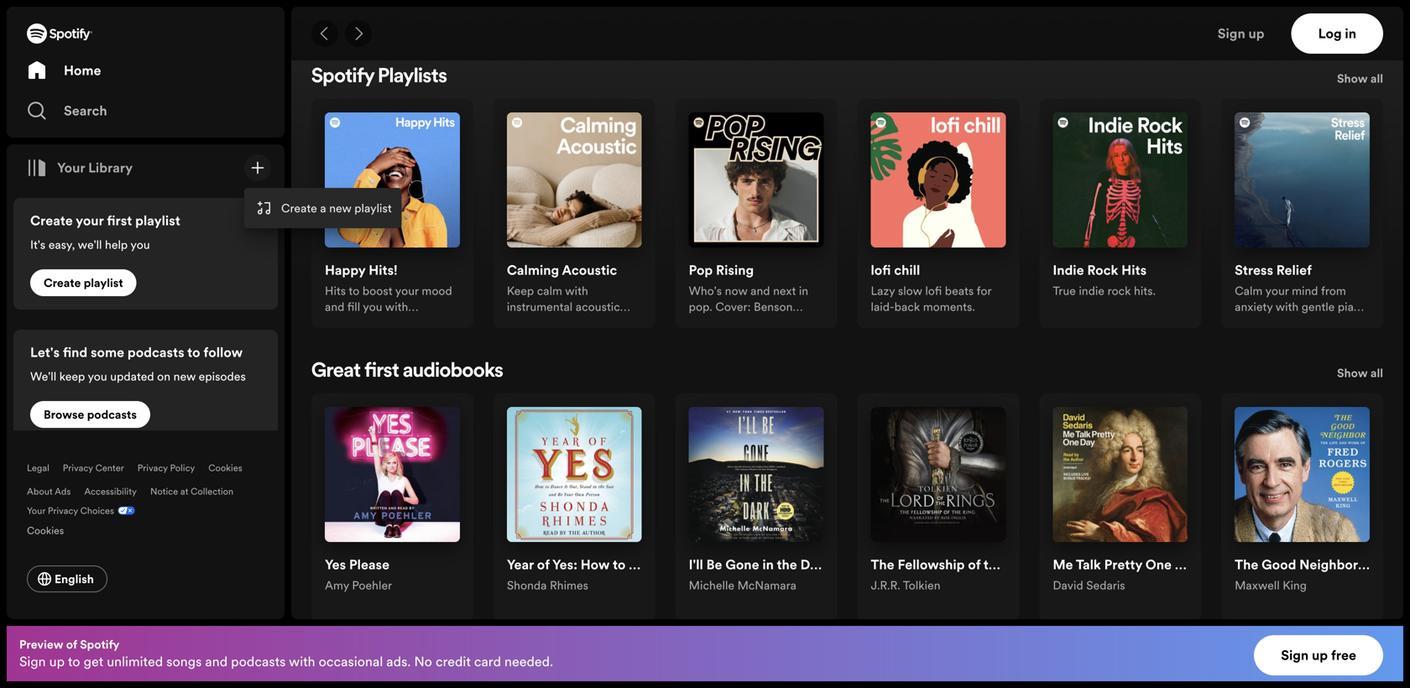 Task type: locate. For each thing, give the bounding box(es) containing it.
2 vertical spatial podcasts
[[231, 653, 286, 671]]

2 horizontal spatial playlist
[[355, 200, 392, 216]]

hits inside indie rock hits true indie rock hits.
[[1122, 261, 1147, 279]]

0 horizontal spatial your
[[27, 505, 45, 517]]

2 all from the top
[[1371, 365, 1384, 381]]

your up we'll
[[76, 212, 104, 230]]

create up easy, at the top left
[[30, 212, 73, 230]]

with down hits!
[[385, 299, 408, 315]]

1 show from the top
[[1338, 71, 1368, 86]]

up for sign up free
[[1312, 647, 1329, 665]]

ambient
[[1258, 315, 1301, 331]]

1 vertical spatial new
[[174, 369, 196, 385]]

log
[[1319, 24, 1342, 43]]

1 horizontal spatial spotify
[[312, 67, 374, 87]]

1 vertical spatial in
[[799, 283, 809, 299]]

with left gentle
[[1276, 299, 1299, 315]]

gentle
[[1302, 299, 1335, 315]]

to left get on the bottom of the page
[[68, 653, 80, 671]]

playlist inside create your first playlist it's easy, we'll help you
[[135, 212, 180, 230]]

1 horizontal spatial to
[[187, 343, 200, 362]]

up inside top bar and user menu element
[[1249, 24, 1265, 43]]

to left follow
[[187, 343, 200, 362]]

lofi up the lazy
[[871, 261, 891, 279]]

show for great first audiobooks
[[1338, 365, 1368, 381]]

fill
[[347, 299, 360, 315]]

0 vertical spatial your
[[57, 159, 85, 177]]

0 vertical spatial you
[[130, 237, 150, 253]]

from
[[1322, 283, 1347, 299]]

0 vertical spatial cookies
[[208, 462, 242, 474]]

calming acoustic link
[[507, 261, 617, 283]]

show all link down "music."
[[1338, 363, 1384, 387]]

you for let's find some podcasts to follow
[[88, 369, 107, 385]]

with inside 'calming acoustic keep calm with instrumental acoustic tracks.'
[[565, 283, 588, 299]]

0 vertical spatial spotify
[[312, 67, 374, 87]]

credit
[[436, 653, 471, 671]]

cookies for bottommost cookies link
[[27, 524, 64, 538]]

and left fill
[[325, 299, 345, 315]]

you
[[130, 237, 150, 253], [363, 299, 383, 315], [88, 369, 107, 385]]

privacy up ads
[[63, 462, 93, 474]]

your inside button
[[57, 159, 85, 177]]

podcasts down updated
[[87, 407, 137, 423]]

1 vertical spatial you
[[363, 299, 383, 315]]

yes please amy poehler
[[325, 556, 392, 593]]

show all inside 'spotify playlists' element
[[1338, 71, 1384, 86]]

create
[[281, 200, 317, 216], [30, 212, 73, 230], [44, 275, 81, 291]]

0 vertical spatial show
[[1338, 71, 1368, 86]]

in inside pop rising who's now and next in pop. cover: benson boone
[[799, 283, 809, 299]]

and inside 'happy hits! hits to boost your mood and fill you with happiness!'
[[325, 299, 345, 315]]

create for a
[[281, 200, 317, 216]]

you right keep
[[88, 369, 107, 385]]

1 vertical spatial show
[[1338, 365, 1368, 381]]

all for great first audiobooks
[[1371, 365, 1384, 381]]

up for sign up
[[1249, 24, 1265, 43]]

great first audiobooks link
[[312, 362, 503, 382]]

create inside create playlist button
[[44, 275, 81, 291]]

calm
[[1235, 283, 1263, 299]]

browse
[[44, 407, 84, 423]]

your right boost
[[395, 283, 419, 299]]

your for your privacy choices
[[27, 505, 45, 517]]

0 vertical spatial first
[[107, 212, 132, 230]]

and right songs
[[205, 653, 228, 671]]

1 vertical spatial cookies link
[[27, 521, 77, 539]]

1 show all from the top
[[1338, 71, 1384, 86]]

choices
[[80, 505, 114, 517]]

first right great
[[365, 362, 399, 382]]

sign for sign up
[[1218, 24, 1246, 43]]

lofi chill lazy slow lofi beats for laid-back moments.
[[871, 261, 992, 315]]

cookies link
[[208, 462, 242, 474], [27, 521, 77, 539]]

indie
[[1053, 261, 1085, 279]]

1 horizontal spatial hits
[[1122, 261, 1147, 279]]

1 vertical spatial to
[[187, 343, 200, 362]]

2 horizontal spatial up
[[1312, 647, 1329, 665]]

collection
[[191, 485, 234, 498]]

you right fill
[[363, 299, 383, 315]]

0 horizontal spatial spotify
[[80, 637, 120, 653]]

0 horizontal spatial in
[[799, 283, 809, 299]]

1 vertical spatial hits
[[325, 283, 346, 299]]

0 horizontal spatial to
[[68, 653, 80, 671]]

up left free
[[1312, 647, 1329, 665]]

create inside create a new playlist button
[[281, 200, 317, 216]]

let's find some podcasts to follow we'll keep you updated on new episodes
[[30, 343, 246, 385]]

spotify playlists element
[[312, 67, 1384, 331]]

you right help
[[130, 237, 150, 253]]

playlist for first
[[135, 212, 180, 230]]

rising
[[716, 261, 754, 279]]

playlist inside button
[[355, 200, 392, 216]]

0 horizontal spatial cookies link
[[27, 521, 77, 539]]

0 horizontal spatial your
[[76, 212, 104, 230]]

talk
[[1076, 556, 1102, 574]]

show inside great first audiobooks element
[[1338, 365, 1368, 381]]

show all inside great first audiobooks element
[[1338, 365, 1384, 381]]

audiobooks
[[403, 362, 503, 382]]

privacy center link
[[63, 462, 124, 474]]

1 vertical spatial all
[[1371, 365, 1384, 381]]

0 vertical spatial hits
[[1122, 261, 1147, 279]]

mind
[[1292, 283, 1319, 299]]

podcasts right songs
[[231, 653, 286, 671]]

2 show all link from the top
[[1338, 363, 1384, 387]]

and down calm
[[1235, 315, 1255, 331]]

first up help
[[107, 212, 132, 230]]

privacy down ads
[[48, 505, 78, 517]]

of
[[66, 637, 77, 653]]

your library
[[57, 159, 133, 177]]

to
[[349, 283, 360, 299], [187, 343, 200, 362], [68, 653, 80, 671]]

podcasts up on
[[128, 343, 184, 362]]

1 vertical spatial first
[[365, 362, 399, 382]]

go forward image
[[352, 27, 365, 40]]

you inside let's find some podcasts to follow we'll keep you updated on new episodes
[[88, 369, 107, 385]]

show down log in
[[1338, 71, 1368, 86]]

spotify playlists link
[[312, 67, 447, 87]]

show all link down log in
[[1338, 69, 1384, 92]]

hits down happy at top
[[325, 283, 346, 299]]

1 horizontal spatial you
[[130, 237, 150, 253]]

your down about
[[27, 505, 45, 517]]

happiness!
[[325, 315, 381, 331]]

legal link
[[27, 462, 49, 474]]

hits up hits.
[[1122, 261, 1147, 279]]

in right log
[[1346, 24, 1357, 43]]

in inside button
[[1346, 24, 1357, 43]]

1 vertical spatial lofi
[[926, 283, 942, 299]]

create inside create your first playlist it's easy, we'll help you
[[30, 212, 73, 230]]

0 horizontal spatial playlist
[[84, 275, 123, 291]]

new right a
[[329, 200, 352, 216]]

relief
[[1277, 261, 1312, 279]]

show all down "music."
[[1338, 365, 1384, 381]]

j.r.r.
[[871, 577, 901, 593]]

happy
[[325, 261, 366, 279]]

0 vertical spatial cookies link
[[208, 462, 242, 474]]

show all for great first audiobooks
[[1338, 365, 1384, 381]]

and right now in the right of the page
[[751, 283, 770, 299]]

you for create your first playlist
[[130, 237, 150, 253]]

podcasts
[[128, 343, 184, 362], [87, 407, 137, 423], [231, 653, 286, 671]]

2 vertical spatial you
[[88, 369, 107, 385]]

sign
[[1218, 24, 1246, 43], [1282, 647, 1309, 665], [19, 653, 46, 671]]

with down acoustic
[[565, 283, 588, 299]]

all for spotify playlists
[[1371, 71, 1384, 86]]

privacy up notice
[[137, 462, 168, 474]]

your privacy choices button
[[27, 505, 114, 517]]

benson
[[754, 299, 793, 315]]

follow
[[204, 343, 243, 362]]

it's
[[30, 237, 45, 253]]

cookies up collection
[[208, 462, 242, 474]]

sign up button
[[1211, 13, 1292, 54]]

privacy policy link
[[137, 462, 195, 474]]

0 horizontal spatial you
[[88, 369, 107, 385]]

all inside great first audiobooks element
[[1371, 365, 1384, 381]]

stress
[[1235, 261, 1274, 279]]

sign up
[[1218, 24, 1265, 43]]

legal
[[27, 462, 49, 474]]

privacy
[[63, 462, 93, 474], [137, 462, 168, 474], [48, 505, 78, 517]]

up left of
[[49, 653, 65, 671]]

tracks.
[[507, 315, 542, 331]]

go back image
[[318, 27, 332, 40]]

show down "music."
[[1338, 365, 1368, 381]]

hits!
[[369, 261, 398, 279]]

shonda rhimes
[[507, 577, 589, 593]]

up left log
[[1249, 24, 1265, 43]]

show for spotify playlists
[[1338, 71, 1368, 86]]

notice at collection link
[[150, 485, 234, 498]]

0 vertical spatial all
[[1371, 71, 1384, 86]]

your down relief
[[1266, 283, 1289, 299]]

occasional
[[319, 653, 383, 671]]

acoustic
[[576, 299, 620, 315]]

0 horizontal spatial sign
[[19, 653, 46, 671]]

2 show from the top
[[1338, 365, 1368, 381]]

1 show all link from the top
[[1338, 69, 1384, 92]]

to down happy at top
[[349, 283, 360, 299]]

show all down log in
[[1338, 71, 1384, 86]]

piano
[[1338, 299, 1368, 315]]

1 vertical spatial spotify
[[80, 637, 120, 653]]

podcasts inside preview of spotify sign up to get unlimited songs and podcasts with occasional ads. no credit card needed.
[[231, 653, 286, 671]]

1 vertical spatial your
[[27, 505, 45, 517]]

2 horizontal spatial sign
[[1282, 647, 1309, 665]]

spotify right of
[[80, 637, 120, 653]]

show all
[[1338, 71, 1384, 86], [1338, 365, 1384, 381]]

0 vertical spatial to
[[349, 283, 360, 299]]

2 show all from the top
[[1338, 365, 1384, 381]]

your
[[57, 159, 85, 177], [27, 505, 45, 517]]

1 vertical spatial cookies
[[27, 524, 64, 538]]

0 vertical spatial show all
[[1338, 71, 1384, 86]]

create playlist button
[[30, 270, 137, 296]]

with inside stress relief calm your mind from anxiety with gentle piano and ambient music.
[[1276, 299, 1299, 315]]

0 vertical spatial show all link
[[1338, 69, 1384, 92]]

1 horizontal spatial playlist
[[135, 212, 180, 230]]

1 horizontal spatial cookies
[[208, 462, 242, 474]]

to inside let's find some podcasts to follow we'll keep you updated on new episodes
[[187, 343, 200, 362]]

1 horizontal spatial up
[[1249, 24, 1265, 43]]

0 vertical spatial podcasts
[[128, 343, 184, 362]]

preview
[[19, 637, 63, 653]]

home link
[[27, 54, 265, 87]]

english button
[[27, 566, 107, 593]]

1 vertical spatial show all
[[1338, 365, 1384, 381]]

accessibility link
[[84, 485, 137, 498]]

show all link for great first audiobooks
[[1338, 363, 1384, 387]]

1 vertical spatial show all link
[[1338, 363, 1384, 387]]

hits inside 'happy hits! hits to boost your mood and fill you with happiness!'
[[325, 283, 346, 299]]

0 vertical spatial new
[[329, 200, 352, 216]]

me talk pretty one day david sedaris
[[1053, 556, 1200, 593]]

0 vertical spatial in
[[1346, 24, 1357, 43]]

1 horizontal spatial your
[[395, 283, 419, 299]]

in right next
[[799, 283, 809, 299]]

create left a
[[281, 200, 317, 216]]

your left library
[[57, 159, 85, 177]]

privacy for privacy policy
[[137, 462, 168, 474]]

1 all from the top
[[1371, 71, 1384, 86]]

playlist
[[355, 200, 392, 216], [135, 212, 180, 230], [84, 275, 123, 291]]

j.r.r. tolkien
[[871, 577, 941, 593]]

0 horizontal spatial up
[[49, 653, 65, 671]]

now
[[725, 283, 748, 299]]

spotify playlists
[[312, 67, 447, 87]]

stress relief link
[[1235, 261, 1312, 283]]

show inside 'spotify playlists' element
[[1338, 71, 1368, 86]]

pop rising who's now and next in pop. cover: benson boone
[[689, 261, 809, 331]]

laid-
[[871, 299, 895, 315]]

spotify down go forward image
[[312, 67, 374, 87]]

easy,
[[48, 237, 75, 253]]

to inside preview of spotify sign up to get unlimited songs and podcasts with occasional ads. no credit card needed.
[[68, 653, 80, 671]]

lazy
[[871, 283, 895, 299]]

spotify
[[312, 67, 374, 87], [80, 637, 120, 653]]

pop rising link
[[689, 261, 754, 283]]

create your first playlist it's easy, we'll help you
[[30, 212, 180, 253]]

sign inside top bar and user menu element
[[1218, 24, 1246, 43]]

lofi right slow
[[926, 283, 942, 299]]

cookies link down your privacy choices 'button'
[[27, 521, 77, 539]]

hits for indie rock hits
[[1122, 261, 1147, 279]]

me talk pretty one day link
[[1053, 556, 1200, 577]]

up
[[1249, 24, 1265, 43], [1312, 647, 1329, 665], [49, 653, 65, 671]]

1 horizontal spatial in
[[1346, 24, 1357, 43]]

1 horizontal spatial new
[[329, 200, 352, 216]]

0 vertical spatial lofi
[[871, 261, 891, 279]]

new right on
[[174, 369, 196, 385]]

0 horizontal spatial cookies
[[27, 524, 64, 538]]

playlist inside button
[[84, 275, 123, 291]]

2 horizontal spatial to
[[349, 283, 360, 299]]

0 horizontal spatial first
[[107, 212, 132, 230]]

2 horizontal spatial you
[[363, 299, 383, 315]]

0 horizontal spatial new
[[174, 369, 196, 385]]

back
[[895, 299, 920, 315]]

new
[[329, 200, 352, 216], [174, 369, 196, 385]]

happy hits! link
[[325, 261, 398, 283]]

1 horizontal spatial your
[[57, 159, 85, 177]]

cookies down your privacy choices 'button'
[[27, 524, 64, 538]]

show all link for spotify playlists
[[1338, 69, 1384, 92]]

with left 'occasional'
[[289, 653, 315, 671]]

first
[[107, 212, 132, 230], [365, 362, 399, 382]]

2 vertical spatial to
[[68, 653, 80, 671]]

2 horizontal spatial your
[[1266, 283, 1289, 299]]

create a new playlist button
[[248, 191, 399, 225]]

1 horizontal spatial sign
[[1218, 24, 1246, 43]]

0 horizontal spatial hits
[[325, 283, 346, 299]]

indie rock hits true indie rock hits.
[[1053, 261, 1156, 299]]

cookies link up collection
[[208, 462, 242, 474]]

you inside create your first playlist it's easy, we'll help you
[[130, 237, 150, 253]]

all inside 'spotify playlists' element
[[1371, 71, 1384, 86]]

create down easy, at the top left
[[44, 275, 81, 291]]



Task type: vqa. For each thing, say whether or not it's contained in the screenshot.
the music
no



Task type: describe. For each thing, give the bounding box(es) containing it.
to inside 'happy hits! hits to boost your mood and fill you with happiness!'
[[349, 283, 360, 299]]

privacy for privacy center
[[63, 462, 93, 474]]

yes please link
[[325, 556, 390, 577]]

slow
[[898, 283, 923, 299]]

some
[[91, 343, 124, 362]]

your privacy choices
[[27, 505, 114, 517]]

new inside let's find some podcasts to follow we'll keep you updated on new episodes
[[174, 369, 196, 385]]

playlists
[[378, 67, 447, 87]]

home
[[64, 61, 101, 80]]

anxiety
[[1235, 299, 1273, 315]]

poehler
[[352, 577, 392, 593]]

on
[[157, 369, 171, 385]]

king
[[1283, 577, 1307, 593]]

privacy center
[[63, 462, 124, 474]]

california consumer privacy act (ccpa) opt-out icon image
[[114, 505, 135, 521]]

sign for sign up free
[[1282, 647, 1309, 665]]

sign up free button
[[1255, 636, 1384, 676]]

notice
[[150, 485, 178, 498]]

michelle mcnamara
[[689, 577, 797, 593]]

your inside create your first playlist it's easy, we'll help you
[[76, 212, 104, 230]]

calm
[[537, 283, 563, 299]]

policy
[[170, 462, 195, 474]]

indie rock hits link
[[1053, 261, 1147, 283]]

with inside 'happy hits! hits to boost your mood and fill you with happiness!'
[[385, 299, 408, 315]]

boost
[[363, 283, 393, 299]]

first inside create your first playlist it's easy, we'll help you
[[107, 212, 132, 230]]

browse podcasts
[[44, 407, 137, 423]]

main element
[[7, 7, 402, 620]]

find
[[63, 343, 87, 362]]

ads
[[55, 485, 71, 498]]

create for playlist
[[44, 275, 81, 291]]

new inside button
[[329, 200, 352, 216]]

me
[[1053, 556, 1074, 574]]

up inside preview of spotify sign up to get unlimited songs and podcasts with occasional ads. no credit card needed.
[[49, 653, 65, 671]]

yes
[[325, 556, 346, 574]]

great
[[312, 362, 361, 382]]

create playlist
[[44, 275, 123, 291]]

with inside preview of spotify sign up to get unlimited songs and podcasts with occasional ads. no credit card needed.
[[289, 653, 315, 671]]

your inside 'happy hits! hits to boost your mood and fill you with happiness!'
[[395, 283, 419, 299]]

library
[[88, 159, 133, 177]]

michelle
[[689, 577, 735, 593]]

1 horizontal spatial lofi
[[926, 283, 942, 299]]

rock
[[1088, 261, 1119, 279]]

who's
[[689, 283, 722, 299]]

shonda
[[507, 577, 547, 593]]

your inside stress relief calm your mind from anxiety with gentle piano and ambient music.
[[1266, 283, 1289, 299]]

lofi chill link
[[871, 261, 921, 283]]

center
[[95, 462, 124, 474]]

indie
[[1079, 283, 1105, 299]]

acoustic
[[562, 261, 617, 279]]

boone
[[689, 315, 723, 331]]

log in
[[1319, 24, 1357, 43]]

calming acoustic keep calm with instrumental acoustic tracks.
[[507, 261, 620, 331]]

david
[[1053, 577, 1084, 593]]

unlimited
[[107, 653, 163, 671]]

about
[[27, 485, 53, 498]]

help
[[105, 237, 128, 253]]

show all for spotify playlists
[[1338, 71, 1384, 86]]

episodes
[[199, 369, 246, 385]]

1 horizontal spatial first
[[365, 362, 399, 382]]

cookies for right cookies link
[[208, 462, 242, 474]]

chill
[[894, 261, 921, 279]]

create a new playlist
[[281, 200, 392, 216]]

about ads
[[27, 485, 71, 498]]

top bar and user menu element
[[291, 7, 1404, 60]]

pretty
[[1105, 556, 1143, 574]]

sedaris
[[1087, 577, 1126, 593]]

keep
[[507, 283, 534, 299]]

english
[[55, 571, 94, 587]]

podcasts inside let's find some podcasts to follow we'll keep you updated on new episodes
[[128, 343, 184, 362]]

sign up free
[[1282, 647, 1357, 665]]

spotify inside preview of spotify sign up to get unlimited songs and podcasts with occasional ads. no credit card needed.
[[80, 637, 120, 653]]

please
[[349, 556, 390, 574]]

card
[[474, 653, 501, 671]]

maxwell king
[[1235, 577, 1307, 593]]

preview of spotify sign up to get unlimited songs and podcasts with occasional ads. no credit card needed.
[[19, 637, 553, 671]]

ads.
[[387, 653, 411, 671]]

search link
[[27, 94, 265, 128]]

1 vertical spatial podcasts
[[87, 407, 137, 423]]

we'll
[[78, 237, 102, 253]]

and inside preview of spotify sign up to get unlimited songs and podcasts with occasional ads. no credit card needed.
[[205, 653, 228, 671]]

mcnamara
[[738, 577, 797, 593]]

and inside stress relief calm your mind from anxiety with gentle piano and ambient music.
[[1235, 315, 1255, 331]]

spotify image
[[27, 24, 92, 44]]

true
[[1053, 283, 1076, 299]]

tolkien
[[903, 577, 941, 593]]

stress relief calm your mind from anxiety with gentle piano and ambient music.
[[1235, 261, 1368, 331]]

create for your
[[30, 212, 73, 230]]

calming
[[507, 261, 559, 279]]

0 horizontal spatial lofi
[[871, 261, 891, 279]]

great first audiobooks element
[[312, 362, 1384, 621]]

you inside 'happy hits! hits to boost your mood and fill you with happiness!'
[[363, 299, 383, 315]]

happy hits! hits to boost your mood and fill you with happiness!
[[325, 261, 452, 331]]

sign inside preview of spotify sign up to get unlimited songs and podcasts with occasional ads. no credit card needed.
[[19, 653, 46, 671]]

and inside pop rising who's now and next in pop. cover: benson boone
[[751, 283, 770, 299]]

pop
[[689, 261, 713, 279]]

about ads link
[[27, 485, 71, 498]]

hits.
[[1134, 283, 1156, 299]]

hits for happy hits!
[[325, 283, 346, 299]]

1 horizontal spatial cookies link
[[208, 462, 242, 474]]

day
[[1175, 556, 1200, 574]]

songs
[[166, 653, 202, 671]]

playlist for new
[[355, 200, 392, 216]]

your for your library
[[57, 159, 85, 177]]



